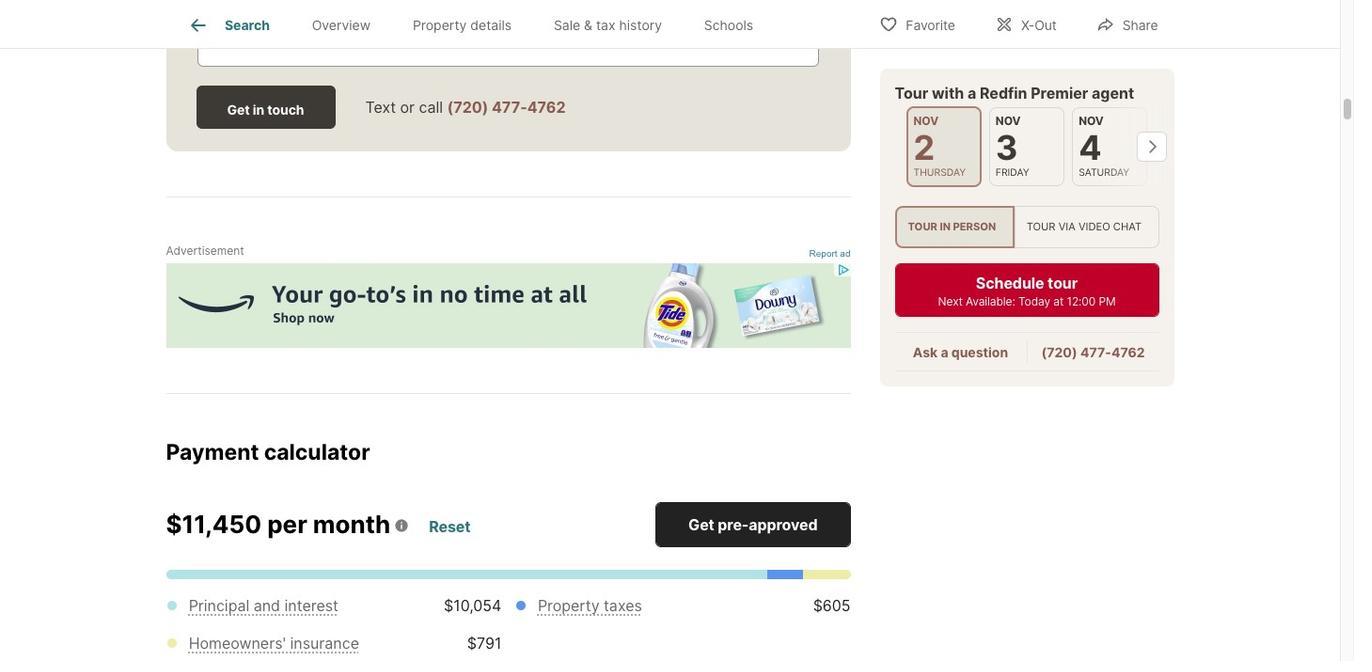 Task type: describe. For each thing, give the bounding box(es) containing it.
principal and interest link
[[189, 596, 339, 615]]

ask a question link
[[913, 344, 1009, 360]]

ad region
[[166, 264, 851, 348]]

details
[[471, 17, 512, 33]]

tour for tour via video chat
[[1027, 220, 1056, 233]]

search
[[225, 17, 270, 33]]

schools tab
[[683, 3, 775, 48]]

friday
[[996, 166, 1030, 178]]

1 horizontal spatial (720)
[[1042, 344, 1078, 360]]

(720) 477-4762
[[1042, 344, 1146, 360]]

property details tab
[[392, 3, 533, 48]]

tour with a redfin premier agent
[[895, 83, 1135, 102]]

property for property details
[[413, 17, 467, 33]]

share
[[1123, 16, 1159, 32]]

call
[[419, 98, 443, 117]]

&
[[584, 17, 593, 33]]

homeowners' insurance link
[[189, 634, 359, 653]]

get in touch
[[227, 102, 304, 118]]

nov for 4
[[1079, 113, 1104, 127]]

payment calculator
[[166, 440, 370, 466]]

tour in person
[[908, 220, 997, 233]]

in for touch
[[253, 102, 265, 118]]

advertisement
[[166, 244, 244, 258]]

approved
[[749, 515, 818, 534]]

3
[[996, 126, 1019, 167]]

question
[[952, 344, 1009, 360]]

2
[[914, 126, 935, 167]]

nov 2 thursday
[[914, 113, 966, 178]]

saturday
[[1079, 166, 1130, 178]]

0 horizontal spatial a
[[941, 344, 949, 360]]

or
[[400, 98, 415, 117]]

x-
[[1022, 16, 1035, 32]]

sale & tax history
[[554, 17, 662, 33]]

1 horizontal spatial a
[[968, 83, 977, 102]]

$11,450 per month
[[166, 510, 391, 539]]

0 vertical spatial (720) 477-4762 link
[[447, 98, 566, 117]]

homeowners'
[[189, 634, 286, 653]]

0 horizontal spatial 477-
[[492, 98, 528, 117]]

x-out
[[1022, 16, 1057, 32]]

via
[[1059, 220, 1076, 233]]

history
[[620, 17, 662, 33]]

month
[[313, 510, 391, 539]]

next
[[938, 294, 963, 308]]

nov for 3
[[996, 113, 1021, 127]]

share button
[[1081, 4, 1175, 43]]

get pre-approved
[[689, 515, 818, 534]]

reset
[[429, 517, 471, 536]]

thursday
[[914, 166, 966, 178]]

get for get pre-approved
[[689, 515, 715, 534]]

payment
[[166, 440, 259, 466]]

text
[[366, 98, 396, 117]]

video
[[1079, 220, 1111, 233]]

$605
[[813, 596, 851, 615]]

person
[[953, 220, 997, 233]]

at
[[1054, 294, 1064, 308]]

get in touch button
[[196, 86, 335, 129]]

today
[[1019, 294, 1051, 308]]

with
[[932, 83, 965, 102]]

$11,450
[[166, 510, 262, 539]]

text or call (720) 477-4762
[[366, 98, 566, 117]]

tour for tour in person
[[908, 220, 938, 233]]



Task type: vqa. For each thing, say whether or not it's contained in the screenshot.
Premier
yes



Task type: locate. For each thing, give the bounding box(es) containing it.
report ad button
[[810, 249, 851, 263]]

1 vertical spatial in
[[940, 220, 951, 233]]

1 horizontal spatial property
[[538, 596, 600, 615]]

get left touch
[[227, 102, 250, 118]]

property left taxes
[[538, 596, 600, 615]]

taxes
[[604, 596, 642, 615]]

get
[[227, 102, 250, 118], [689, 515, 715, 534]]

12:00
[[1067, 294, 1096, 308]]

(720) down at
[[1042, 344, 1078, 360]]

1 horizontal spatial 477-
[[1081, 344, 1112, 360]]

in for person
[[940, 220, 951, 233]]

0 horizontal spatial in
[[253, 102, 265, 118]]

0 vertical spatial property
[[413, 17, 467, 33]]

1 vertical spatial 477-
[[1081, 344, 1112, 360]]

agent
[[1092, 83, 1135, 102]]

chat
[[1114, 220, 1142, 233]]

0 vertical spatial a
[[968, 83, 977, 102]]

0 vertical spatial (720)
[[447, 98, 489, 117]]

4762 down pm
[[1112, 344, 1146, 360]]

list box containing tour in person
[[895, 205, 1160, 248]]

1 horizontal spatial (720) 477-4762 link
[[1042, 344, 1146, 360]]

tour left with
[[895, 83, 929, 102]]

property details
[[413, 17, 512, 33]]

0 horizontal spatial (720) 477-4762 link
[[447, 98, 566, 117]]

$791
[[467, 634, 502, 653]]

premier
[[1031, 83, 1089, 102]]

per
[[267, 510, 307, 539]]

ad
[[840, 249, 851, 259]]

0 vertical spatial get
[[227, 102, 250, 118]]

0 horizontal spatial get
[[227, 102, 250, 118]]

nov down agent
[[1079, 113, 1104, 127]]

pre-
[[718, 515, 749, 534]]

sale
[[554, 17, 581, 33]]

tour left via
[[1027, 220, 1056, 233]]

(720) 477-4762 link right call
[[447, 98, 566, 117]]

tab list
[[166, 0, 790, 48]]

2 nov from the left
[[996, 113, 1021, 127]]

0 vertical spatial 4762
[[528, 98, 566, 117]]

and
[[254, 596, 280, 615]]

next image
[[1137, 131, 1167, 161]]

a
[[968, 83, 977, 102], [941, 344, 949, 360]]

4762 down "sale"
[[528, 98, 566, 117]]

1 vertical spatial a
[[941, 344, 949, 360]]

principal and interest
[[189, 596, 339, 615]]

nov inside nov 4 saturday
[[1079, 113, 1104, 127]]

$10,054
[[444, 596, 502, 615]]

in inside list box
[[940, 220, 951, 233]]

nov down redfin
[[996, 113, 1021, 127]]

out
[[1035, 16, 1057, 32]]

None button
[[906, 105, 982, 187], [990, 106, 1065, 186], [1073, 106, 1148, 186], [906, 105, 982, 187], [990, 106, 1065, 186], [1073, 106, 1148, 186]]

4
[[1079, 126, 1102, 167]]

reset button
[[428, 510, 472, 543]]

get inside 'get pre-approved' button
[[689, 515, 715, 534]]

in inside button
[[253, 102, 265, 118]]

schedule
[[976, 273, 1045, 292]]

0 horizontal spatial (720)
[[447, 98, 489, 117]]

4762
[[528, 98, 566, 117], [1112, 344, 1146, 360]]

1 horizontal spatial 4762
[[1112, 344, 1146, 360]]

0 horizontal spatial nov
[[914, 113, 939, 127]]

0 vertical spatial in
[[253, 102, 265, 118]]

1 vertical spatial (720) 477-4762 link
[[1042, 344, 1146, 360]]

2 horizontal spatial nov
[[1079, 113, 1104, 127]]

insurance
[[290, 634, 359, 653]]

ask a question
[[913, 344, 1009, 360]]

tour for tour with a redfin premier agent
[[895, 83, 929, 102]]

tour
[[895, 83, 929, 102], [908, 220, 938, 233], [1027, 220, 1056, 233]]

overview
[[312, 17, 371, 33]]

tab list containing search
[[166, 0, 790, 48]]

nov for 2
[[914, 113, 939, 127]]

Write a message... text field
[[213, 0, 804, 56]]

nov inside nov 3 friday
[[996, 113, 1021, 127]]

list box
[[895, 205, 1160, 248]]

redfin
[[980, 83, 1028, 102]]

get inside get in touch button
[[227, 102, 250, 118]]

nov 3 friday
[[996, 113, 1030, 178]]

0 vertical spatial 477-
[[492, 98, 528, 117]]

ask
[[913, 344, 938, 360]]

tour via video chat
[[1027, 220, 1142, 233]]

calculator
[[264, 440, 370, 466]]

0 horizontal spatial property
[[413, 17, 467, 33]]

property taxes link
[[538, 596, 642, 615]]

get for get in touch
[[227, 102, 250, 118]]

available:
[[966, 294, 1016, 308]]

in left person
[[940, 220, 951, 233]]

tour
[[1048, 273, 1078, 292]]

property taxes
[[538, 596, 642, 615]]

property for property taxes
[[538, 596, 600, 615]]

1 vertical spatial (720)
[[1042, 344, 1078, 360]]

property inside tab
[[413, 17, 467, 33]]

search link
[[187, 14, 270, 37]]

1 nov from the left
[[914, 113, 939, 127]]

1 vertical spatial 4762
[[1112, 344, 1146, 360]]

schools
[[704, 17, 754, 33]]

overview tab
[[291, 3, 392, 48]]

(720) 477-4762 link
[[447, 98, 566, 117], [1042, 344, 1146, 360]]

property left details at the left top
[[413, 17, 467, 33]]

report
[[810, 249, 838, 259]]

get left pre-
[[689, 515, 715, 534]]

477- right call
[[492, 98, 528, 117]]

interest
[[285, 596, 339, 615]]

a right with
[[968, 83, 977, 102]]

nov down with
[[914, 113, 939, 127]]

477- down pm
[[1081, 344, 1112, 360]]

3 nov from the left
[[1079, 113, 1104, 127]]

in left touch
[[253, 102, 265, 118]]

favorite button
[[864, 4, 972, 43]]

(720) right call
[[447, 98, 489, 117]]

1 vertical spatial get
[[689, 515, 715, 534]]

report ad
[[810, 249, 851, 259]]

property
[[413, 17, 467, 33], [538, 596, 600, 615]]

0 horizontal spatial 4762
[[528, 98, 566, 117]]

get pre-approved button
[[656, 502, 851, 547]]

1 horizontal spatial get
[[689, 515, 715, 534]]

homeowners' insurance
[[189, 634, 359, 653]]

touch
[[267, 102, 304, 118]]

tour left person
[[908, 220, 938, 233]]

in
[[253, 102, 265, 118], [940, 220, 951, 233]]

x-out button
[[979, 4, 1073, 43]]

nov inside nov 2 thursday
[[914, 113, 939, 127]]

1 horizontal spatial nov
[[996, 113, 1021, 127]]

1 horizontal spatial in
[[940, 220, 951, 233]]

pm
[[1099, 294, 1116, 308]]

1 vertical spatial property
[[538, 596, 600, 615]]

(720) 477-4762 link down 12:00
[[1042, 344, 1146, 360]]

(720)
[[447, 98, 489, 117], [1042, 344, 1078, 360]]

nov 4 saturday
[[1079, 113, 1130, 178]]

schedule tour next available: today at 12:00 pm
[[938, 273, 1116, 308]]

a right ask
[[941, 344, 949, 360]]

principal
[[189, 596, 250, 615]]

favorite
[[906, 16, 956, 32]]

sale & tax history tab
[[533, 3, 683, 48]]

nov
[[914, 113, 939, 127], [996, 113, 1021, 127], [1079, 113, 1104, 127]]

tax
[[596, 17, 616, 33]]

477-
[[492, 98, 528, 117], [1081, 344, 1112, 360]]



